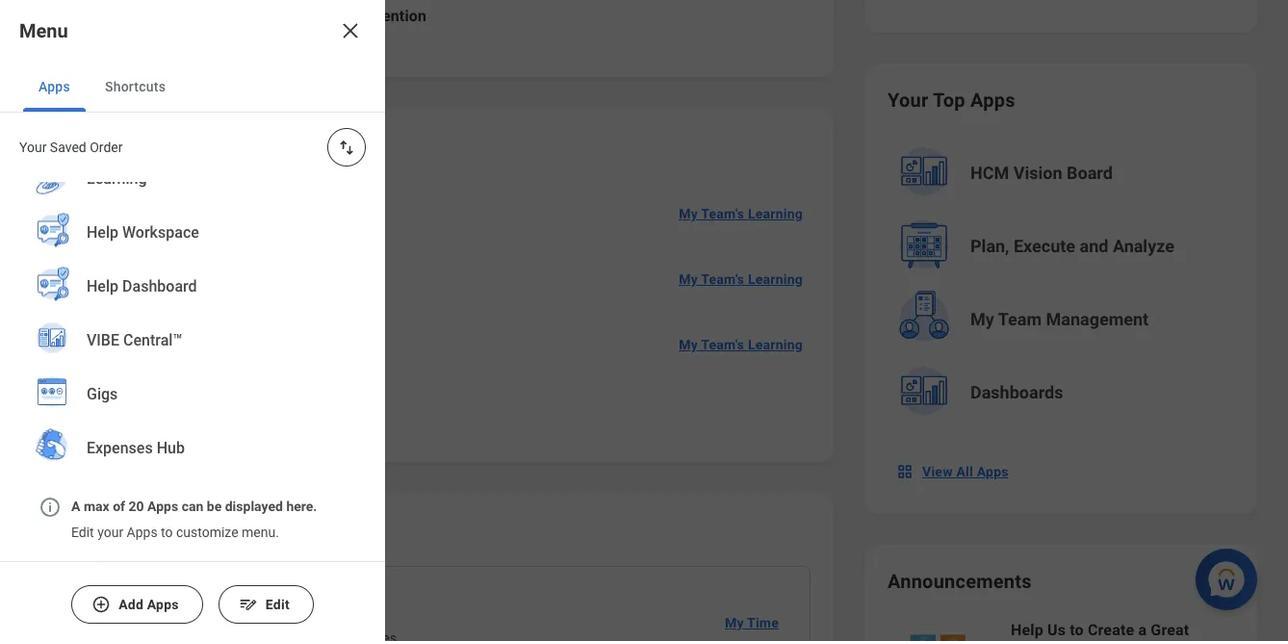 Task type: vqa. For each thing, say whether or not it's contained in the screenshot.
third Soon from the bottom of the 'Team Highlights' List
yes



Task type: describe. For each thing, give the bounding box(es) containing it.
and
[[1080, 236, 1109, 257]]

soon for desjardins
[[263, 283, 295, 299]]

help workspace link
[[23, 206, 362, 262]]

required for maria
[[119, 348, 174, 364]]

your for your saved order
[[19, 139, 47, 155]]

expenses inside 'link'
[[87, 439, 153, 457]]

execute
[[1014, 236, 1076, 257]]

analyze
[[1113, 236, 1175, 257]]

management
[[1047, 310, 1149, 330]]

0 horizontal spatial time
[[327, 601, 363, 619]]

great
[[1151, 621, 1190, 639]]

menu.
[[242, 525, 279, 541]]

gigs
[[87, 385, 118, 403]]

plan, execute and analyze
[[971, 236, 1175, 257]]

team highlights
[[54, 133, 200, 156]]

my for 3rd the my team's learning button from the bottom of the team highlights list
[[679, 206, 698, 222]]

plus circle image
[[92, 595, 111, 615]]

required for jacqueline
[[119, 283, 174, 299]]

central™
[[123, 331, 182, 349]]

have for unsubmitted
[[194, 601, 229, 619]]

dashboards
[[971, 383, 1064, 403]]

edit button
[[218, 586, 314, 624]]

vision
[[1014, 163, 1063, 183]]

my for the my team's learning button associated with desjardins
[[679, 271, 698, 287]]

you for you have unsubmitted time
[[163, 601, 190, 619]]

maria cardoza required learning due soon
[[119, 326, 295, 364]]

unsubmitted
[[233, 601, 324, 619]]

team's for desjardins
[[701, 271, 745, 287]]

view all apps button
[[888, 453, 1021, 491]]

your for your top apps
[[888, 89, 929, 111]]

maria
[[119, 326, 160, 344]]

list containing learning
[[0, 0, 385, 491]]

max
[[84, 499, 109, 515]]

timely
[[54, 518, 114, 541]]

soon for cardoza
[[263, 348, 295, 364]]

gigs link
[[23, 367, 362, 423]]

required learning due soon
[[119, 217, 295, 233]]

help for help dashboard
[[87, 277, 119, 295]]

tab list containing apps
[[0, 62, 385, 113]]

text edit image
[[239, 595, 258, 615]]

time inside button
[[747, 615, 779, 631]]

edit your apps to customize menu.
[[71, 525, 279, 541]]

1 due from the top
[[235, 217, 259, 233]]

nbox image
[[896, 462, 915, 482]]

have for expenses
[[173, 6, 209, 25]]

workspace
[[122, 223, 199, 242]]

add apps
[[119, 597, 179, 613]]

my team's learning for cardoza
[[679, 337, 803, 353]]

shortcuts
[[105, 79, 166, 94]]

order
[[90, 139, 123, 155]]

jacqueline desjardins required learning due soon
[[119, 261, 295, 299]]

timely suggestions
[[54, 518, 230, 541]]

maria cardoza button
[[112, 324, 231, 347]]

x image
[[339, 19, 362, 42]]

apps right the top
[[971, 89, 1016, 111]]

team's for cardoza
[[701, 337, 745, 353]]

plan, execute and analyze button
[[890, 212, 1237, 281]]

1 vertical spatial team
[[999, 310, 1042, 330]]

1 my team's learning from the top
[[679, 206, 803, 222]]

20
[[129, 499, 144, 515]]

1 team's from the top
[[701, 206, 745, 222]]

be
[[207, 499, 222, 515]]

a
[[71, 499, 80, 515]]

my team management button
[[890, 285, 1237, 354]]

apps right add
[[147, 597, 179, 613]]

desjardins
[[202, 261, 277, 279]]

team for team org chart
[[65, 412, 100, 428]]

team for team highlights
[[54, 133, 103, 156]]

help workspace
[[87, 223, 199, 242]]

team org chart button
[[58, 401, 172, 439]]

edit for edit
[[266, 597, 290, 613]]

board
[[1067, 163, 1113, 183]]

you have unsubmitted time
[[163, 601, 363, 619]]

create
[[1088, 621, 1135, 639]]

help dashboard
[[87, 277, 197, 295]]

my for my time button
[[725, 615, 744, 631]]

vibe central™
[[87, 331, 182, 349]]

vibe
[[87, 331, 119, 349]]

add
[[119, 597, 144, 613]]

a max of 20 apps can be displayed here.
[[71, 499, 317, 515]]

help us to create a great button
[[888, 618, 1235, 641]]



Task type: locate. For each thing, give the bounding box(es) containing it.
apps
[[39, 79, 70, 94], [971, 89, 1016, 111], [977, 464, 1009, 480], [147, 499, 178, 515], [127, 525, 158, 541], [147, 597, 179, 613]]

team up the "dashboards" on the right bottom of the page
[[999, 310, 1042, 330]]

have inside button
[[173, 6, 209, 25]]

team down gigs
[[65, 412, 100, 428]]

my team management
[[971, 310, 1149, 330]]

soon inside maria cardoza required learning due soon
[[263, 348, 295, 364]]

2 vertical spatial team
[[65, 412, 100, 428]]

top
[[933, 89, 966, 111]]

due for jacqueline desjardins
[[235, 283, 259, 299]]

that
[[284, 6, 316, 25]]

plan,
[[971, 236, 1010, 257]]

1 vertical spatial required
[[119, 283, 174, 299]]

1 my team's learning button from the top
[[671, 195, 811, 233]]

required down 'jacqueline'
[[119, 283, 174, 299]]

help left "workspace"
[[87, 223, 119, 242]]

have up shortcuts button
[[173, 6, 209, 25]]

you inside you have expenses that need attention button
[[143, 6, 169, 25]]

org
[[104, 412, 126, 428]]

global navigation dialog
[[0, 0, 385, 641]]

can
[[182, 499, 204, 515]]

you have expenses that need attention
[[143, 6, 427, 25]]

menu
[[19, 19, 68, 42]]

0 vertical spatial to
[[161, 525, 173, 541]]

view
[[923, 464, 953, 480]]

0 vertical spatial my team's learning
[[679, 206, 803, 222]]

apps right all
[[977, 464, 1009, 480]]

to down 'a max of 20 apps can be displayed here.' at the bottom of page
[[161, 525, 173, 541]]

suggestions
[[119, 518, 230, 541]]

my
[[679, 206, 698, 222], [679, 271, 698, 287], [971, 310, 995, 330], [679, 337, 698, 353], [725, 615, 744, 631]]

hcm vision board
[[971, 163, 1113, 183]]

your saved order
[[19, 139, 123, 155]]

0 vertical spatial team
[[54, 133, 103, 156]]

you for you have expenses that need attention
[[143, 6, 169, 25]]

1 vertical spatial expenses
[[87, 439, 153, 457]]

sort image
[[337, 138, 356, 157]]

team's
[[701, 206, 745, 222], [701, 271, 745, 287], [701, 337, 745, 353]]

2 vertical spatial due
[[235, 348, 259, 364]]

you right add
[[163, 601, 190, 619]]

my team's learning button for desjardins
[[671, 260, 811, 299]]

saved
[[50, 139, 86, 155]]

1 vertical spatial to
[[1070, 621, 1084, 639]]

info image
[[39, 497, 62, 520]]

dashboard
[[122, 277, 197, 295]]

0 horizontal spatial edit
[[71, 525, 94, 541]]

learning link
[[23, 152, 362, 208]]

tab list
[[0, 62, 385, 113]]

edit for edit your apps to customize menu.
[[71, 525, 94, 541]]

your top apps
[[888, 89, 1016, 111]]

2 vertical spatial help
[[1011, 621, 1044, 639]]

1 horizontal spatial your
[[888, 89, 929, 111]]

2 vertical spatial soon
[[263, 348, 295, 364]]

my team's learning button
[[671, 195, 811, 233], [671, 260, 811, 299], [671, 326, 811, 364]]

to
[[161, 525, 173, 541], [1070, 621, 1084, 639]]

chart
[[130, 412, 165, 428]]

need
[[320, 6, 357, 25]]

required
[[119, 217, 174, 233], [119, 283, 174, 299], [119, 348, 174, 364]]

0 vertical spatial expenses
[[213, 6, 281, 25]]

hcm
[[971, 163, 1010, 183]]

expenses
[[213, 6, 281, 25], [87, 439, 153, 457]]

soon
[[263, 217, 295, 233], [263, 283, 295, 299], [263, 348, 295, 364]]

2 my team's learning from the top
[[679, 271, 803, 287]]

highlights
[[108, 133, 200, 156]]

due up desjardins on the left of the page
[[235, 217, 259, 233]]

to right us
[[1070, 621, 1084, 639]]

soon inside jacqueline desjardins required learning due soon
[[263, 283, 295, 299]]

0 vertical spatial my team's learning button
[[671, 195, 811, 233]]

help inside button
[[1011, 621, 1044, 639]]

required up 'jacqueline'
[[119, 217, 174, 233]]

0 vertical spatial your
[[888, 89, 929, 111]]

1 vertical spatial your
[[19, 139, 47, 155]]

my time button
[[717, 604, 787, 641]]

of
[[113, 499, 125, 515]]

you have expenses that need attention button
[[54, 0, 811, 54]]

0 vertical spatial due
[[235, 217, 259, 233]]

here.
[[286, 499, 317, 515]]

expenses hub link
[[23, 421, 362, 477]]

edit inside button
[[266, 597, 290, 613]]

apps up "suggestions"
[[147, 499, 178, 515]]

required inside maria cardoza required learning due soon
[[119, 348, 174, 364]]

learning inside jacqueline desjardins required learning due soon
[[178, 283, 232, 299]]

help dashboard link
[[23, 260, 362, 315]]

help up 'vibe'
[[87, 277, 119, 295]]

2 my team's learning button from the top
[[671, 260, 811, 299]]

help for help us to create a great
[[1011, 621, 1044, 639]]

expenses down org
[[87, 439, 153, 457]]

1 vertical spatial help
[[87, 277, 119, 295]]

expenses left that
[[213, 6, 281, 25]]

1 vertical spatial team's
[[701, 271, 745, 287]]

0 horizontal spatial to
[[161, 525, 173, 541]]

3 due from the top
[[235, 348, 259, 364]]

1 required from the top
[[119, 217, 174, 233]]

expenses inside button
[[213, 6, 281, 25]]

1 horizontal spatial time
[[747, 615, 779, 631]]

to inside global navigation dialog
[[161, 525, 173, 541]]

learning inside 'learning' link
[[87, 169, 147, 188]]

cardoza
[[164, 326, 223, 344]]

my team's learning for desjardins
[[679, 271, 803, 287]]

add apps button
[[71, 586, 203, 624]]

apps inside button
[[977, 464, 1009, 480]]

0 vertical spatial help
[[87, 223, 119, 242]]

2 vertical spatial team's
[[701, 337, 745, 353]]

apps button
[[23, 62, 86, 112]]

displayed
[[225, 499, 283, 515]]

jacqueline desjardins button
[[112, 258, 285, 281]]

2 vertical spatial required
[[119, 348, 174, 364]]

1 vertical spatial my team's learning button
[[671, 260, 811, 299]]

a
[[1139, 621, 1147, 639]]

team down apps button
[[54, 133, 103, 156]]

expenses hub
[[87, 439, 185, 457]]

help us to create a great
[[1011, 621, 1190, 639]]

team
[[54, 133, 103, 156], [999, 310, 1042, 330], [65, 412, 100, 428]]

help for help workspace
[[87, 223, 119, 242]]

learning
[[87, 169, 147, 188], [748, 206, 803, 222], [178, 217, 232, 233], [748, 271, 803, 287], [178, 283, 232, 299], [748, 337, 803, 353], [178, 348, 232, 364]]

1 vertical spatial due
[[235, 283, 259, 299]]

2 soon from the top
[[263, 283, 295, 299]]

2 team's from the top
[[701, 271, 745, 287]]

required down maria
[[119, 348, 174, 364]]

edit
[[71, 525, 94, 541], [266, 597, 290, 613]]

help
[[87, 223, 119, 242], [87, 277, 119, 295], [1011, 621, 1044, 639]]

your
[[888, 89, 929, 111], [19, 139, 47, 155]]

2 vertical spatial my team's learning button
[[671, 326, 811, 364]]

us
[[1048, 621, 1066, 639]]

0 vertical spatial team's
[[701, 206, 745, 222]]

help left us
[[1011, 621, 1044, 639]]

soon up desjardins on the left of the page
[[263, 217, 295, 233]]

required inside jacqueline desjardins required learning due soon
[[119, 283, 174, 299]]

0 vertical spatial you
[[143, 6, 169, 25]]

hcm vision board button
[[890, 139, 1237, 208]]

1 vertical spatial my team's learning
[[679, 271, 803, 287]]

vibe central™ link
[[23, 314, 362, 369]]

your inside global navigation dialog
[[19, 139, 47, 155]]

my for cardoza the my team's learning button
[[679, 337, 698, 353]]

customize
[[176, 525, 238, 541]]

1 vertical spatial you
[[163, 601, 190, 619]]

due up gigs link at the bottom of the page
[[235, 348, 259, 364]]

list
[[0, 0, 385, 491]]

3 team's from the top
[[701, 337, 745, 353]]

3 soon from the top
[[263, 348, 295, 364]]

0 vertical spatial have
[[173, 6, 209, 25]]

announcements
[[888, 570, 1032, 593]]

due for maria cardoza
[[235, 348, 259, 364]]

time
[[327, 601, 363, 619], [747, 615, 779, 631]]

1 soon from the top
[[263, 217, 295, 233]]

dashboards button
[[890, 358, 1237, 428]]

learning inside maria cardoza required learning due soon
[[178, 348, 232, 364]]

apps down menu
[[39, 79, 70, 94]]

1 vertical spatial soon
[[263, 283, 295, 299]]

my time
[[725, 615, 779, 631]]

due down desjardins on the left of the page
[[235, 283, 259, 299]]

hub
[[157, 439, 185, 457]]

edit right text edit icon
[[266, 597, 290, 613]]

due inside jacqueline desjardins required learning due soon
[[235, 283, 259, 299]]

1 horizontal spatial edit
[[266, 597, 290, 613]]

your
[[97, 525, 123, 541]]

your left saved
[[19, 139, 47, 155]]

have left text edit icon
[[194, 601, 229, 619]]

all
[[957, 464, 974, 480]]

0 vertical spatial edit
[[71, 525, 94, 541]]

1 horizontal spatial to
[[1070, 621, 1084, 639]]

1 vertical spatial edit
[[266, 597, 290, 613]]

team org chart
[[65, 412, 165, 428]]

attention
[[361, 6, 427, 25]]

shortcuts button
[[90, 62, 181, 112]]

1 vertical spatial have
[[194, 601, 229, 619]]

2 due from the top
[[235, 283, 259, 299]]

my team's learning button for cardoza
[[671, 326, 811, 364]]

team highlights list
[[54, 181, 811, 378]]

soon up gigs link at the bottom of the page
[[263, 348, 295, 364]]

soon down desjardins on the left of the page
[[263, 283, 295, 299]]

0 vertical spatial soon
[[263, 217, 295, 233]]

3 required from the top
[[119, 348, 174, 364]]

2 required from the top
[[119, 283, 174, 299]]

view all apps
[[923, 464, 1009, 480]]

you up shortcuts
[[143, 6, 169, 25]]

3 my team's learning button from the top
[[671, 326, 811, 364]]

3 my team's learning from the top
[[679, 337, 803, 353]]

0 horizontal spatial your
[[19, 139, 47, 155]]

due inside maria cardoza required learning due soon
[[235, 348, 259, 364]]

to inside button
[[1070, 621, 1084, 639]]

2 vertical spatial my team's learning
[[679, 337, 803, 353]]

0 vertical spatial required
[[119, 217, 174, 233]]

apps down 20
[[127, 525, 158, 541]]

1 horizontal spatial expenses
[[213, 6, 281, 25]]

you
[[143, 6, 169, 25], [163, 601, 190, 619]]

jacqueline
[[119, 261, 197, 279]]

due
[[235, 217, 259, 233], [235, 283, 259, 299], [235, 348, 259, 364]]

your left the top
[[888, 89, 929, 111]]

edit down a
[[71, 525, 94, 541]]

0 horizontal spatial expenses
[[87, 439, 153, 457]]



